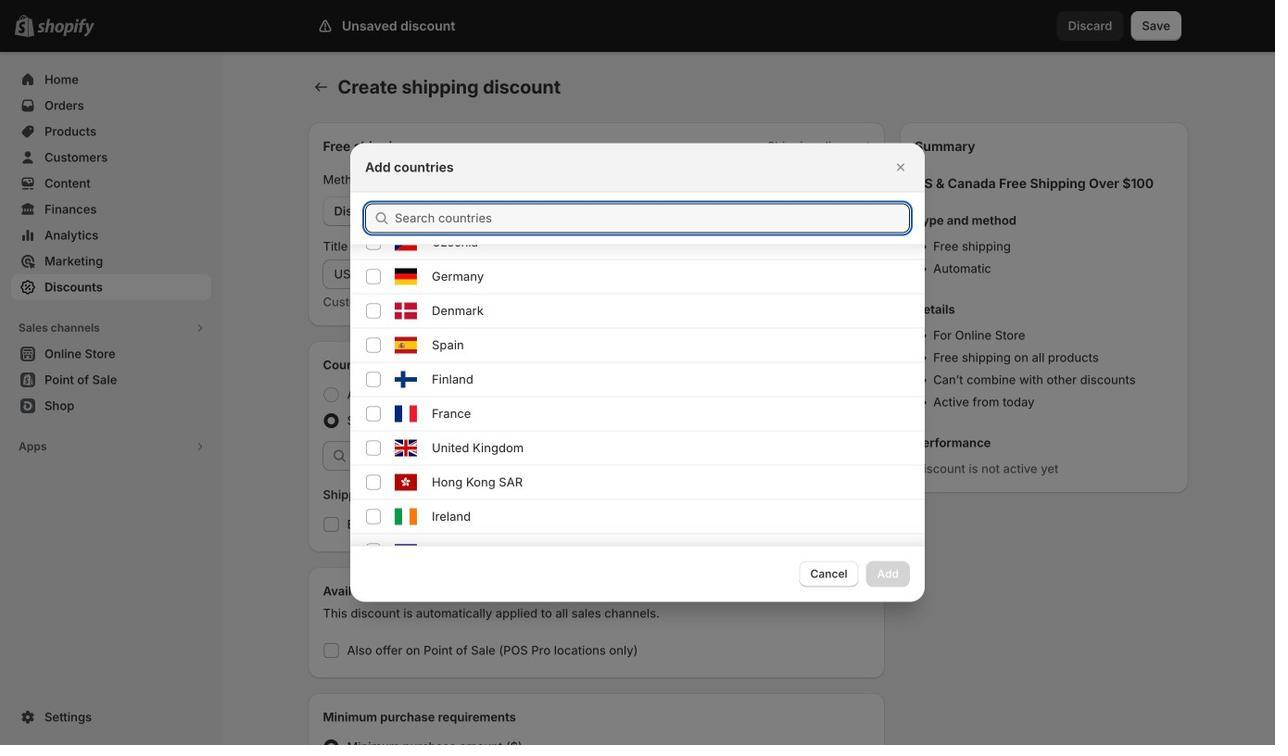 Task type: vqa. For each thing, say whether or not it's contained in the screenshot.
Shopify image
yes



Task type: locate. For each thing, give the bounding box(es) containing it.
dialog
[[0, 20, 1276, 746]]



Task type: describe. For each thing, give the bounding box(es) containing it.
shopify image
[[37, 18, 95, 37]]

Search countries text field
[[395, 204, 911, 233]]



